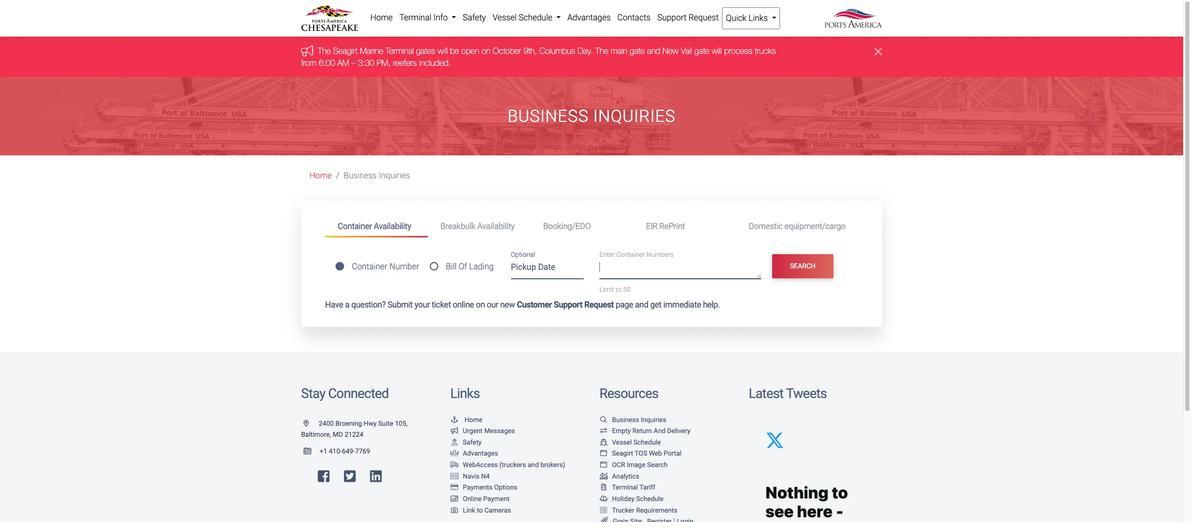 Task type: locate. For each thing, give the bounding box(es) containing it.
1 horizontal spatial request
[[689, 13, 719, 23]]

1 vertical spatial advantages
[[463, 450, 498, 458]]

0 vertical spatial schedule
[[519, 13, 553, 23]]

0 horizontal spatial vessel
[[493, 13, 517, 23]]

1 vertical spatial bullhorn image
[[451, 429, 459, 435]]

safety
[[463, 13, 486, 23], [463, 439, 482, 447]]

schedule down tariff
[[636, 496, 664, 503]]

limit to 50
[[600, 286, 631, 294]]

0 horizontal spatial home link
[[310, 171, 332, 181]]

container availability
[[338, 221, 411, 231]]

on left our
[[476, 300, 485, 310]]

0 vertical spatial container
[[338, 221, 372, 231]]

container up container number
[[338, 221, 372, 231]]

and left get
[[635, 300, 649, 310]]

1 vertical spatial inquiries
[[379, 171, 410, 181]]

advantages
[[568, 13, 611, 23], [463, 450, 498, 458]]

request left quick
[[689, 13, 719, 23]]

terminal tariff
[[612, 484, 656, 492]]

1 vertical spatial request
[[585, 300, 614, 310]]

ocr image search link
[[600, 462, 668, 469]]

return
[[633, 428, 652, 435]]

the up 6:00 at the left top of page
[[318, 46, 331, 56]]

2 availability from the left
[[477, 221, 515, 231]]

exchange image
[[600, 429, 608, 435]]

vessel schedule link down empty
[[600, 439, 661, 447]]

trucker
[[612, 507, 635, 515]]

terminal for terminal tariff
[[612, 484, 638, 492]]

2 browser image from the top
[[600, 463, 608, 469]]

vessel schedule link
[[490, 7, 564, 28], [600, 439, 661, 447]]

quick links link
[[723, 7, 781, 29]]

2 vertical spatial terminal
[[612, 484, 638, 492]]

1 horizontal spatial will
[[712, 46, 722, 56]]

to for cameras
[[477, 507, 483, 515]]

will left be
[[438, 46, 448, 56]]

1 horizontal spatial vessel schedule
[[612, 439, 661, 447]]

and left "new"
[[647, 46, 661, 56]]

breakbulk availability link
[[428, 217, 531, 236]]

availability inside the container availability link
[[374, 221, 411, 231]]

support right customer
[[554, 300, 583, 310]]

and
[[654, 428, 666, 435]]

credit card front image
[[451, 497, 459, 503]]

advantages link up webaccess on the bottom left of page
[[451, 450, 498, 458]]

a
[[345, 300, 350, 310]]

safety down "urgent"
[[463, 439, 482, 447]]

0 vertical spatial business
[[508, 106, 589, 126]]

2 vertical spatial inquiries
[[641, 416, 667, 424]]

2 horizontal spatial home link
[[451, 416, 483, 424]]

urgent messages link
[[451, 428, 515, 435]]

eir reprint
[[646, 221, 685, 231]]

schedule for the ship image
[[634, 439, 661, 447]]

seagirt up am at the top left of the page
[[333, 46, 358, 56]]

0 vertical spatial and
[[647, 46, 661, 56]]

1 vertical spatial safety
[[463, 439, 482, 447]]

on right open
[[482, 46, 491, 56]]

0 horizontal spatial business
[[344, 171, 377, 181]]

1 browser image from the top
[[600, 451, 608, 458]]

1 horizontal spatial bullhorn image
[[451, 429, 459, 435]]

messages
[[485, 428, 515, 435]]

0 horizontal spatial will
[[438, 46, 448, 56]]

1 vertical spatial browser image
[[600, 463, 608, 469]]

hwy
[[364, 420, 377, 428]]

1 horizontal spatial vessel schedule link
[[600, 439, 661, 447]]

bullhorn image up from at top left
[[301, 45, 318, 56]]

2 will from the left
[[712, 46, 722, 56]]

container left number at left bottom
[[352, 262, 388, 272]]

stay connected
[[301, 386, 389, 402]]

1 horizontal spatial gate
[[695, 46, 710, 56]]

1 vertical spatial schedule
[[634, 439, 661, 447]]

0 vertical spatial links
[[749, 13, 768, 23]]

search down web
[[647, 462, 668, 469]]

list alt image
[[600, 508, 608, 515]]

payment
[[484, 496, 510, 503]]

md
[[333, 431, 343, 439]]

to for 50
[[616, 286, 622, 294]]

0 horizontal spatial vessel schedule
[[493, 13, 555, 23]]

0 vertical spatial seagirt
[[333, 46, 358, 56]]

support
[[658, 13, 687, 23], [554, 300, 583, 310]]

0 vertical spatial on
[[482, 46, 491, 56]]

will
[[438, 46, 448, 56], [712, 46, 722, 56]]

0 vertical spatial request
[[689, 13, 719, 23]]

1 vertical spatial business
[[344, 171, 377, 181]]

home link
[[367, 7, 396, 28], [310, 171, 332, 181], [451, 416, 483, 424]]

gate
[[630, 46, 645, 56], [695, 46, 710, 56]]

0 horizontal spatial seagirt
[[333, 46, 358, 56]]

and inside the seagirt marine terminal gates will be open on october 9th, columbus day. the main gate and new vail gate will process trucks from 6:00 am – 3:30 pm, reefers included.
[[647, 46, 661, 56]]

browser image inside seagirt tos web portal link
[[600, 451, 608, 458]]

2 gate from the left
[[695, 46, 710, 56]]

to right link
[[477, 507, 483, 515]]

container number
[[352, 262, 419, 272]]

to
[[616, 286, 622, 294], [477, 507, 483, 515]]

tariff
[[640, 484, 656, 492]]

1 vertical spatial and
[[635, 300, 649, 310]]

quick
[[726, 13, 747, 23]]

0 vertical spatial vessel schedule
[[493, 13, 555, 23]]

hand receiving image
[[451, 451, 459, 458]]

twitter square image
[[344, 471, 356, 484]]

links right quick
[[749, 13, 768, 23]]

1 horizontal spatial search
[[790, 263, 816, 271]]

0 horizontal spatial advantages
[[463, 450, 498, 458]]

bullhorn image up user hard hat icon
[[451, 429, 459, 435]]

1 horizontal spatial support
[[658, 13, 687, 23]]

0 vertical spatial home link
[[367, 7, 396, 28]]

anchor image
[[451, 417, 459, 424]]

october
[[493, 46, 522, 56]]

1 horizontal spatial the
[[596, 46, 609, 56]]

navis n4 link
[[451, 473, 490, 481]]

schedule up seagirt tos web portal
[[634, 439, 661, 447]]

1 horizontal spatial home link
[[367, 7, 396, 28]]

1 vertical spatial business inquiries
[[344, 171, 410, 181]]

6:00
[[319, 58, 335, 67]]

container
[[338, 221, 372, 231], [617, 251, 645, 259], [352, 262, 388, 272]]

options
[[494, 484, 518, 492]]

browser image up analytics image
[[600, 463, 608, 469]]

question?
[[351, 300, 386, 310]]

1 vertical spatial home
[[310, 171, 332, 181]]

1 vertical spatial safety link
[[451, 439, 482, 447]]

seagirt up 'ocr'
[[612, 450, 634, 458]]

links up anchor image
[[451, 386, 480, 402]]

1 horizontal spatial advantages
[[568, 13, 611, 23]]

Optional text field
[[511, 259, 584, 280]]

terminal up reefers
[[386, 46, 414, 56]]

1 horizontal spatial links
[[749, 13, 768, 23]]

0 vertical spatial to
[[616, 286, 622, 294]]

terminal left info
[[400, 13, 432, 23]]

2 vertical spatial business inquiries
[[612, 416, 667, 424]]

the right day.
[[596, 46, 609, 56]]

1 vertical spatial support
[[554, 300, 583, 310]]

0 vertical spatial advantages link
[[564, 7, 614, 28]]

gate right 'main'
[[630, 46, 645, 56]]

0 vertical spatial safety link
[[460, 7, 490, 28]]

and left 'brokers)'
[[528, 462, 539, 469]]

0 horizontal spatial availability
[[374, 221, 411, 231]]

domestic equipment/cargo
[[749, 221, 846, 231]]

container right enter
[[617, 251, 645, 259]]

request down limit at the bottom
[[585, 300, 614, 310]]

2 safety from the top
[[463, 439, 482, 447]]

1 vertical spatial seagirt
[[612, 450, 634, 458]]

user hard hat image
[[451, 440, 459, 447]]

quick links
[[726, 13, 770, 23]]

terminal down analytics
[[612, 484, 638, 492]]

0 vertical spatial vessel schedule link
[[490, 7, 564, 28]]

2 vertical spatial home
[[465, 416, 483, 424]]

vessel down empty
[[612, 439, 632, 447]]

analytics image
[[600, 474, 608, 481]]

n4
[[481, 473, 490, 481]]

schedule up 9th,
[[519, 13, 553, 23]]

connected
[[328, 386, 389, 402]]

0 vertical spatial terminal
[[400, 13, 432, 23]]

1 horizontal spatial availability
[[477, 221, 515, 231]]

customer
[[517, 300, 552, 310]]

schedule for bells icon
[[636, 496, 664, 503]]

0 horizontal spatial bullhorn image
[[301, 45, 318, 56]]

gate right vail
[[695, 46, 710, 56]]

2 vertical spatial schedule
[[636, 496, 664, 503]]

bill of lading
[[446, 262, 494, 272]]

availability up container number
[[374, 221, 411, 231]]

availability for container availability
[[374, 221, 411, 231]]

vessel schedule up seagirt tos web portal link
[[612, 439, 661, 447]]

1 horizontal spatial business
[[508, 106, 589, 126]]

2 horizontal spatial business
[[612, 416, 640, 424]]

advantages link
[[564, 7, 614, 28], [451, 450, 498, 458]]

delivery
[[668, 428, 691, 435]]

safety link down "urgent"
[[451, 439, 482, 447]]

1 vertical spatial container
[[617, 251, 645, 259]]

our
[[487, 300, 499, 310]]

safety link for terminal info link
[[460, 7, 490, 28]]

home link for urgent messages link
[[451, 416, 483, 424]]

business
[[508, 106, 589, 126], [344, 171, 377, 181], [612, 416, 640, 424]]

0 horizontal spatial home
[[310, 171, 332, 181]]

and
[[647, 46, 661, 56], [635, 300, 649, 310], [528, 462, 539, 469]]

0 vertical spatial home
[[371, 13, 393, 23]]

browser image inside the ocr image search link
[[600, 463, 608, 469]]

1 vertical spatial search
[[647, 462, 668, 469]]

advantages up webaccess on the bottom left of page
[[463, 450, 498, 458]]

search down domestic equipment/cargo link
[[790, 263, 816, 271]]

1 horizontal spatial vessel
[[612, 439, 632, 447]]

safety link up open
[[460, 7, 490, 28]]

safety link for urgent messages link
[[451, 439, 482, 447]]

2 the from the left
[[596, 46, 609, 56]]

availability inside breakbulk availability link
[[477, 221, 515, 231]]

home
[[371, 13, 393, 23], [310, 171, 332, 181], [465, 416, 483, 424]]

links
[[749, 13, 768, 23], [451, 386, 480, 402]]

vessel schedule
[[493, 13, 555, 23], [612, 439, 661, 447]]

2 vertical spatial container
[[352, 262, 388, 272]]

inquiries
[[594, 106, 676, 126], [379, 171, 410, 181], [641, 416, 667, 424]]

2 horizontal spatial home
[[465, 416, 483, 424]]

1 vertical spatial vessel schedule link
[[600, 439, 661, 447]]

pm,
[[377, 58, 391, 67]]

submit
[[388, 300, 413, 310]]

50
[[624, 286, 631, 294]]

1 vertical spatial advantages link
[[451, 450, 498, 458]]

advantages link up day.
[[564, 7, 614, 28]]

0 horizontal spatial links
[[451, 386, 480, 402]]

availability right breakbulk
[[477, 221, 515, 231]]

0 horizontal spatial search
[[647, 462, 668, 469]]

vessel schedule link up 9th,
[[490, 7, 564, 28]]

requirements
[[636, 507, 678, 515]]

0 vertical spatial browser image
[[600, 451, 608, 458]]

0 vertical spatial search
[[790, 263, 816, 271]]

bullhorn image
[[301, 45, 318, 56], [451, 429, 459, 435]]

0 horizontal spatial gate
[[630, 46, 645, 56]]

terminal
[[400, 13, 432, 23], [386, 46, 414, 56], [612, 484, 638, 492]]

1 horizontal spatial advantages link
[[564, 7, 614, 28]]

terminal info
[[400, 13, 450, 23]]

vessel up october in the left top of the page
[[493, 13, 517, 23]]

bullhorn image inside urgent messages link
[[451, 429, 459, 435]]

equipment/cargo
[[785, 221, 846, 231]]

holiday schedule link
[[600, 496, 664, 503]]

wheat image
[[600, 518, 609, 523]]

vail
[[681, 46, 693, 56]]

phone office image
[[304, 449, 320, 456]]

will left process
[[712, 46, 722, 56]]

1 horizontal spatial home
[[371, 13, 393, 23]]

safety up open
[[463, 13, 486, 23]]

browser image
[[600, 451, 608, 458], [600, 463, 608, 469]]

support up "new"
[[658, 13, 687, 23]]

availability for breakbulk availability
[[477, 221, 515, 231]]

bells image
[[600, 497, 608, 503]]

search button
[[773, 255, 834, 279]]

1 vertical spatial terminal
[[386, 46, 414, 56]]

(truckers
[[500, 462, 526, 469]]

0 horizontal spatial to
[[477, 507, 483, 515]]

2400 broening hwy suite 105, baltimore, md 21224 link
[[301, 420, 408, 439]]

enter container numbers
[[600, 251, 674, 259]]

vessel schedule up 9th,
[[493, 13, 555, 23]]

1 horizontal spatial to
[[616, 286, 622, 294]]

2 vertical spatial and
[[528, 462, 539, 469]]

0 vertical spatial business inquiries
[[508, 106, 676, 126]]

support request link
[[654, 7, 723, 28]]

0 vertical spatial safety
[[463, 13, 486, 23]]

0 horizontal spatial the
[[318, 46, 331, 56]]

2 vertical spatial home link
[[451, 416, 483, 424]]

0 vertical spatial support
[[658, 13, 687, 23]]

webaccess (truckers and brokers)
[[463, 462, 566, 469]]

immediate
[[664, 300, 702, 310]]

columbus
[[540, 46, 576, 56]]

advantages up day.
[[568, 13, 611, 23]]

to left the 50
[[616, 286, 622, 294]]

browser image down the ship image
[[600, 451, 608, 458]]

1 vertical spatial to
[[477, 507, 483, 515]]

link
[[463, 507, 475, 515]]

1 availability from the left
[[374, 221, 411, 231]]

tweets
[[787, 386, 827, 402]]

webaccess
[[463, 462, 498, 469]]

0 vertical spatial bullhorn image
[[301, 45, 318, 56]]

navis n4
[[463, 473, 490, 481]]



Task type: describe. For each thing, give the bounding box(es) containing it.
seagirt inside the seagirt marine terminal gates will be open on october 9th, columbus day. the main gate and new vail gate will process trucks from 6:00 am – 3:30 pm, reefers included.
[[333, 46, 358, 56]]

+1 410-649-7769
[[320, 448, 370, 456]]

online
[[463, 496, 482, 503]]

search inside button
[[790, 263, 816, 271]]

urgent messages
[[463, 428, 515, 435]]

the seagirt marine terminal gates will be open on october 9th, columbus day. the main gate and new vail gate will process trucks from 6:00 am – 3:30 pm, reefers included. alert
[[0, 37, 1184, 77]]

trucker requirements
[[612, 507, 678, 515]]

credit card image
[[451, 485, 459, 492]]

image
[[627, 462, 646, 469]]

105,
[[395, 420, 408, 428]]

bill
[[446, 262, 457, 272]]

customer support request link
[[517, 300, 614, 310]]

0 vertical spatial advantages
[[568, 13, 611, 23]]

portal
[[664, 450, 682, 458]]

container for container availability
[[338, 221, 372, 231]]

ship image
[[600, 440, 608, 447]]

new
[[663, 46, 679, 56]]

browser image for ocr
[[600, 463, 608, 469]]

web
[[649, 450, 662, 458]]

browser image for seagirt
[[600, 451, 608, 458]]

truck container image
[[451, 463, 459, 469]]

empty return and delivery link
[[600, 428, 691, 435]]

seagirt tos web portal
[[612, 450, 682, 458]]

latest
[[749, 386, 784, 402]]

facebook square image
[[318, 471, 330, 484]]

7769
[[355, 448, 370, 456]]

breakbulk availability
[[441, 221, 515, 231]]

0 horizontal spatial support
[[554, 300, 583, 310]]

terminal tariff link
[[600, 484, 656, 492]]

1 horizontal spatial seagirt
[[612, 450, 634, 458]]

1 vertical spatial links
[[451, 386, 480, 402]]

home for home link for terminal info link
[[371, 13, 393, 23]]

trucker requirements link
[[600, 507, 678, 515]]

home link for terminal info link
[[367, 7, 396, 28]]

enter
[[600, 251, 615, 259]]

camera image
[[451, 508, 459, 515]]

support request
[[658, 13, 719, 23]]

link to cameras link
[[451, 507, 511, 515]]

Enter Container Numbers text field
[[600, 261, 762, 279]]

baltimore,
[[301, 431, 331, 439]]

analytics link
[[600, 473, 640, 481]]

ticket
[[432, 300, 451, 310]]

business inquiries link
[[600, 416, 667, 424]]

stay
[[301, 386, 325, 402]]

have a question? submit your ticket online on our new customer support request page and get immediate help.
[[325, 300, 720, 310]]

latest tweets
[[749, 386, 827, 402]]

3:30
[[358, 58, 375, 67]]

reefers
[[393, 58, 417, 67]]

gates
[[416, 46, 436, 56]]

0 horizontal spatial request
[[585, 300, 614, 310]]

1 gate from the left
[[630, 46, 645, 56]]

container availability link
[[325, 217, 428, 238]]

get
[[651, 300, 662, 310]]

process
[[725, 46, 753, 56]]

21224
[[345, 431, 364, 439]]

container storage image
[[451, 474, 459, 481]]

terminal inside the seagirt marine terminal gates will be open on october 9th, columbus day. the main gate and new vail gate will process trucks from 6:00 am – 3:30 pm, reefers included.
[[386, 46, 414, 56]]

domestic
[[749, 221, 783, 231]]

am
[[338, 58, 349, 67]]

booking/edo
[[543, 221, 591, 231]]

lading
[[469, 262, 494, 272]]

1 the from the left
[[318, 46, 331, 56]]

0 vertical spatial vessel
[[493, 13, 517, 23]]

container for container number
[[352, 262, 388, 272]]

1 vertical spatial vessel
[[612, 439, 632, 447]]

1 vertical spatial vessel schedule
[[612, 439, 661, 447]]

410-
[[329, 448, 342, 456]]

eir
[[646, 221, 658, 231]]

link to cameras
[[463, 507, 511, 515]]

2400 broening hwy suite 105, baltimore, md 21224
[[301, 420, 408, 439]]

tos
[[635, 450, 648, 458]]

home for home link to the middle
[[310, 171, 332, 181]]

terminal for terminal info
[[400, 13, 432, 23]]

marine
[[360, 46, 384, 56]]

online payment link
[[451, 496, 510, 503]]

on inside the seagirt marine terminal gates will be open on october 9th, columbus day. the main gate and new vail gate will process trucks from 6:00 am – 3:30 pm, reefers included.
[[482, 46, 491, 56]]

bullhorn image inside the seagirt marine terminal gates will be open on october 9th, columbus day. the main gate and new vail gate will process trucks from 6:00 am – 3:30 pm, reefers included. alert
[[301, 45, 318, 56]]

empty
[[612, 428, 631, 435]]

urgent
[[463, 428, 483, 435]]

holiday schedule
[[612, 496, 664, 503]]

brokers)
[[541, 462, 566, 469]]

your
[[415, 300, 430, 310]]

1 will from the left
[[438, 46, 448, 56]]

ocr
[[612, 462, 626, 469]]

map marker alt image
[[304, 421, 317, 428]]

resources
[[600, 386, 659, 402]]

reprint
[[660, 221, 685, 231]]

from
[[301, 58, 317, 67]]

1 vertical spatial on
[[476, 300, 485, 310]]

broening
[[336, 420, 362, 428]]

search image
[[600, 417, 608, 424]]

domestic equipment/cargo link
[[737, 217, 859, 236]]

online payment
[[463, 496, 510, 503]]

empty return and delivery
[[612, 428, 691, 435]]

help.
[[703, 300, 720, 310]]

0 horizontal spatial advantages link
[[451, 450, 498, 458]]

limit
[[600, 286, 614, 294]]

included.
[[419, 58, 451, 67]]

ocr image search
[[612, 462, 668, 469]]

new
[[501, 300, 515, 310]]

trucks
[[755, 46, 776, 56]]

optional
[[511, 251, 536, 259]]

–
[[352, 58, 356, 67]]

webaccess (truckers and brokers) link
[[451, 462, 566, 469]]

9th,
[[524, 46, 537, 56]]

navis
[[463, 473, 480, 481]]

eir reprint link
[[634, 217, 737, 236]]

1 vertical spatial home link
[[310, 171, 332, 181]]

file invoice image
[[600, 485, 608, 492]]

linkedin image
[[370, 471, 382, 484]]

page
[[616, 300, 634, 310]]

booking/edo link
[[531, 217, 634, 236]]

0 vertical spatial inquiries
[[594, 106, 676, 126]]

be
[[450, 46, 459, 56]]

1 safety from the top
[[463, 13, 486, 23]]

close image
[[875, 45, 883, 58]]

0 horizontal spatial vessel schedule link
[[490, 7, 564, 28]]

2 vertical spatial business
[[612, 416, 640, 424]]

seagirt tos web portal link
[[600, 450, 682, 458]]



Task type: vqa. For each thing, say whether or not it's contained in the screenshot.
Ports to the left
no



